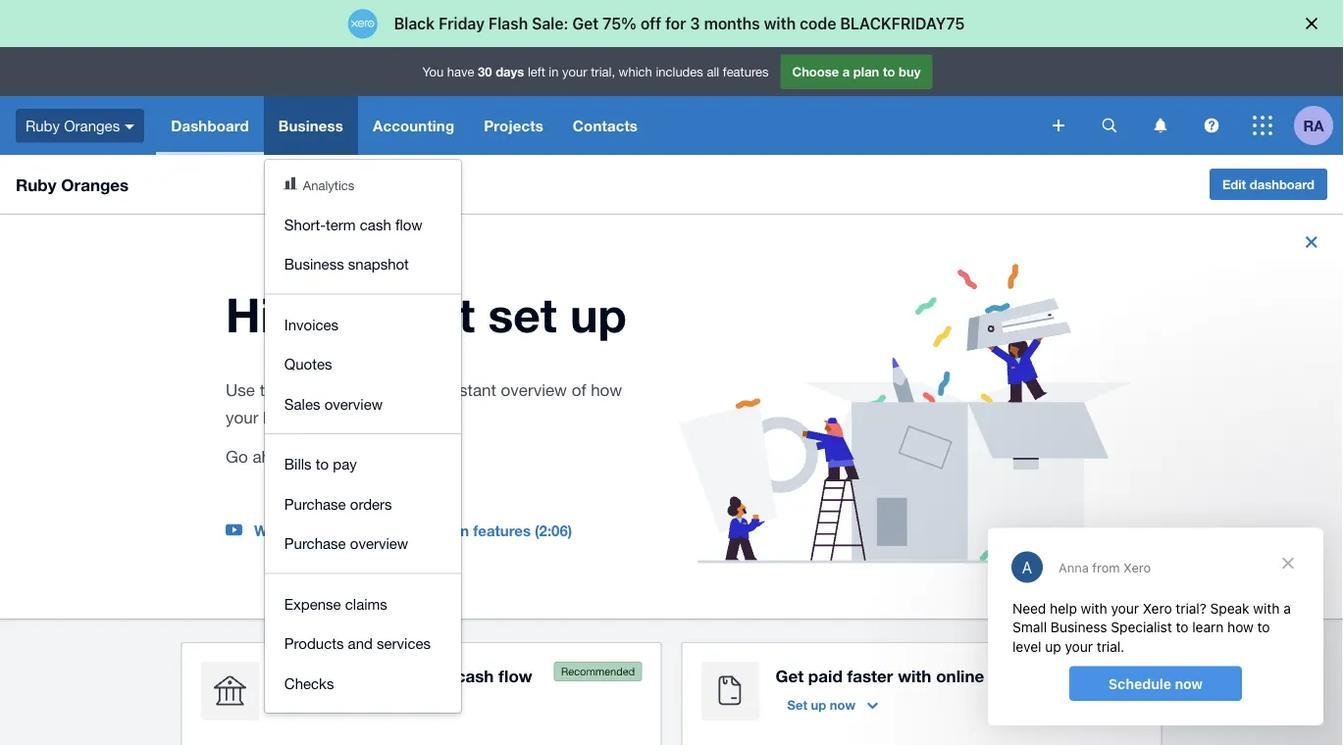 Task type: locate. For each thing, give the bounding box(es) containing it.
dashboard right edit
[[1250, 177, 1315, 192]]

flow
[[395, 216, 423, 233], [499, 666, 533, 686]]

up for banking icon
[[311, 698, 326, 713]]

2 now from the left
[[830, 698, 856, 713]]

expense claims
[[284, 596, 387, 613]]

0 horizontal spatial cash
[[360, 216, 391, 233]]

invoices
[[284, 316, 339, 333]]

business down short-
[[284, 256, 344, 273]]

1 vertical spatial cash
[[456, 666, 494, 686]]

overview
[[501, 381, 567, 400], [324, 395, 383, 413], [324, 522, 386, 540], [350, 535, 408, 552]]

set up now down the checks
[[287, 698, 355, 713]]

ruby oranges inside 'popup button'
[[26, 117, 120, 134]]

buy
[[899, 64, 921, 79]]

features
[[723, 64, 769, 79], [473, 522, 531, 540]]

1 horizontal spatial and
[[348, 635, 373, 653]]

choose a plan to buy
[[792, 64, 921, 79]]

up down the checks
[[311, 698, 326, 713]]

1 horizontal spatial dashboard
[[1250, 177, 1315, 192]]

bills to pay
[[284, 456, 357, 473]]

navigation
[[156, 96, 1039, 713]]

2 get from the left
[[776, 666, 804, 686]]

flow left recommended icon
[[499, 666, 533, 686]]

svg image
[[1253, 116, 1273, 135], [1155, 118, 1167, 133], [1205, 118, 1219, 133], [1053, 120, 1065, 132]]

let's
[[299, 287, 390, 343]]

visibility
[[308, 666, 372, 686]]

0 vertical spatial of
[[572, 381, 586, 400]]

of
[[572, 381, 586, 400], [390, 522, 404, 540]]

go ahead and set it up.
[[226, 448, 401, 467]]

short-
[[284, 216, 326, 233]]

of left the
[[390, 522, 404, 540]]

over
[[377, 666, 411, 686]]

0 vertical spatial features
[[723, 64, 769, 79]]

navigation containing dashboard
[[156, 96, 1039, 713]]

0 vertical spatial purchase
[[284, 496, 346, 513]]

purchase for purchase orders
[[284, 496, 346, 513]]

1 horizontal spatial set up now
[[788, 698, 856, 713]]

2 horizontal spatial up
[[811, 698, 827, 713]]

1 horizontal spatial set
[[788, 698, 808, 713]]

business inside "link"
[[284, 256, 344, 273]]

contacts
[[573, 117, 638, 134]]

left
[[528, 64, 545, 79]]

0 horizontal spatial set
[[336, 448, 359, 467]]

and left pay at the bottom left of page
[[303, 448, 331, 467]]

watch an overview of the main features (2:06)
[[254, 522, 572, 540]]

banner
[[0, 47, 1343, 713]]

and up visibility
[[348, 635, 373, 653]]

0 horizontal spatial flow
[[395, 216, 423, 233]]

set up now for set up now "button" for banking icon
[[287, 698, 355, 713]]

0 horizontal spatial to
[[316, 456, 329, 473]]

1 set from the left
[[287, 698, 307, 713]]

a
[[843, 64, 850, 79]]

0 horizontal spatial your
[[226, 408, 258, 427]]

dashboard inside button
[[1250, 177, 1315, 192]]

0 vertical spatial ruby oranges
[[26, 117, 120, 134]]

1 vertical spatial set
[[336, 448, 359, 467]]

set up now button for banking icon
[[275, 690, 390, 721]]

cash
[[360, 216, 391, 233], [456, 666, 494, 686]]

accounting
[[373, 117, 455, 134]]

plan
[[854, 64, 880, 79]]

1 vertical spatial and
[[348, 635, 373, 653]]

of left the how
[[572, 381, 586, 400]]

set up now
[[287, 698, 355, 713], [788, 698, 856, 713]]

group containing short-term cash flow
[[265, 160, 461, 713]]

purchase
[[284, 496, 346, 513], [284, 535, 346, 552]]

short-term cash flow link
[[265, 205, 461, 244]]

1 horizontal spatial to
[[376, 381, 390, 400]]

now down visibility
[[330, 698, 355, 713]]

1 vertical spatial features
[[473, 522, 531, 540]]

1 set up now button from the left
[[275, 690, 390, 721]]

flow up "snapshot"
[[395, 216, 423, 233]]

get inside "use this dashboard to get an instant overview of how your business is tracking."
[[395, 381, 419, 400]]

1 now from the left
[[330, 698, 355, 713]]

trial,
[[591, 64, 615, 79]]

to up tracking.
[[376, 381, 390, 400]]

recommended icon image
[[554, 663, 642, 682]]

1 horizontal spatial get
[[776, 666, 804, 686]]

set for banking icon
[[287, 698, 307, 713]]

set for it
[[336, 448, 359, 467]]

0 vertical spatial to
[[883, 64, 895, 79]]

get for get paid faster with online invoices
[[776, 666, 804, 686]]

0 vertical spatial and
[[303, 448, 331, 467]]

and
[[303, 448, 331, 467], [348, 635, 373, 653]]

quotes
[[284, 356, 332, 373]]

2 vertical spatial your
[[416, 666, 451, 686]]

features right main
[[473, 522, 531, 540]]

0 horizontal spatial set up now button
[[275, 690, 390, 721]]

dialog
[[0, 0, 1343, 47], [988, 529, 1324, 726]]

your right in
[[562, 64, 587, 79]]

get
[[403, 287, 475, 343], [395, 381, 419, 400]]

get for get visibility over your cash flow
[[275, 666, 303, 686]]

2 purchase from the top
[[284, 535, 346, 552]]

2 vertical spatial to
[[316, 456, 329, 473]]

1 horizontal spatial your
[[416, 666, 451, 686]]

set left it
[[336, 448, 359, 467]]

1 vertical spatial to
[[376, 381, 390, 400]]

ruby
[[26, 117, 60, 134], [16, 175, 56, 194]]

1 vertical spatial an
[[302, 522, 320, 540]]

your down use
[[226, 408, 258, 427]]

1 horizontal spatial now
[[830, 698, 856, 713]]

days
[[496, 64, 524, 79]]

0 horizontal spatial up
[[311, 698, 326, 713]]

0 vertical spatial cash
[[360, 216, 391, 233]]

up down paid
[[811, 698, 827, 713]]

now down paid
[[830, 698, 856, 713]]

dashboard
[[1250, 177, 1315, 192], [291, 381, 371, 400]]

0 horizontal spatial now
[[330, 698, 355, 713]]

use
[[226, 381, 255, 400]]

1 horizontal spatial features
[[723, 64, 769, 79]]

0 vertical spatial dialog
[[0, 0, 1343, 47]]

main
[[435, 522, 469, 540]]

0 vertical spatial business
[[279, 117, 344, 134]]

features right all
[[723, 64, 769, 79]]

1 vertical spatial your
[[226, 408, 258, 427]]

to
[[883, 64, 895, 79], [376, 381, 390, 400], [316, 456, 329, 473]]

set
[[488, 287, 557, 343], [336, 448, 359, 467]]

set up now down paid
[[788, 698, 856, 713]]

1 vertical spatial business
[[284, 256, 344, 273]]

0 vertical spatial your
[[562, 64, 587, 79]]

1 purchase from the top
[[284, 496, 346, 513]]

set right "invoices icon" on the right
[[788, 698, 808, 713]]

1 horizontal spatial up
[[570, 287, 627, 343]]

an right watch
[[302, 522, 320, 540]]

your
[[562, 64, 587, 79], [226, 408, 258, 427], [416, 666, 451, 686]]

projects button
[[469, 96, 558, 155]]

of inside "use this dashboard to get an instant overview of how your business is tracking."
[[572, 381, 586, 400]]

2 horizontal spatial your
[[562, 64, 587, 79]]

tracking.
[[351, 408, 415, 427]]

0 horizontal spatial set
[[287, 698, 307, 713]]

sales overview
[[284, 395, 383, 413]]

1 horizontal spatial an
[[423, 381, 442, 400]]

0 horizontal spatial get
[[275, 666, 303, 686]]

set up now button down paid
[[776, 690, 890, 721]]

products and services link
[[265, 624, 461, 664]]

dashboard link
[[156, 96, 264, 155]]

online
[[936, 666, 985, 686]]

purchase down purchase orders
[[284, 535, 346, 552]]

0 vertical spatial ruby
[[26, 117, 60, 134]]

purchase down bills to pay
[[284, 496, 346, 513]]

group
[[265, 160, 461, 713]]

cash right term
[[360, 216, 391, 233]]

dashboard up is
[[291, 381, 371, 400]]

products
[[284, 635, 344, 653]]

2 set up now button from the left
[[776, 690, 890, 721]]

1 set up now from the left
[[287, 698, 355, 713]]

business
[[279, 117, 344, 134], [284, 256, 344, 273]]

svg image
[[1103, 118, 1117, 133], [125, 124, 135, 129]]

1 horizontal spatial set up now button
[[776, 690, 890, 721]]

0 horizontal spatial features
[[473, 522, 531, 540]]

your right over
[[416, 666, 451, 686]]

and inside list box
[[348, 635, 373, 653]]

1 vertical spatial of
[[390, 522, 404, 540]]

2 set from the left
[[788, 698, 808, 713]]

expense
[[284, 596, 341, 613]]

0 horizontal spatial set up now
[[287, 698, 355, 713]]

ruby inside ruby oranges 'popup button'
[[26, 117, 60, 134]]

0 vertical spatial get
[[403, 287, 475, 343]]

1 get from the left
[[275, 666, 303, 686]]

you
[[422, 64, 444, 79]]

list box containing short-term cash flow
[[265, 160, 461, 713]]

oranges
[[64, 117, 120, 134], [61, 175, 129, 194]]

bills to pay link
[[265, 445, 461, 484]]

purchase orders
[[284, 496, 392, 513]]

get up tracking.
[[395, 381, 419, 400]]

set for "invoices icon" on the right
[[788, 698, 808, 713]]

business up the header chart image
[[279, 117, 344, 134]]

0 horizontal spatial and
[[303, 448, 331, 467]]

0 horizontal spatial dashboard
[[291, 381, 371, 400]]

banner containing dashboard
[[0, 47, 1343, 713]]

business
[[263, 408, 329, 427]]

set up 'instant'
[[488, 287, 557, 343]]

now
[[330, 698, 355, 713], [830, 698, 856, 713]]

purchase overview
[[284, 535, 408, 552]]

0 horizontal spatial an
[[302, 522, 320, 540]]

your inside banner
[[562, 64, 587, 79]]

list box
[[265, 160, 461, 713]]

now for "invoices icon" on the right
[[830, 698, 856, 713]]

1 horizontal spatial of
[[572, 381, 586, 400]]

get down products
[[275, 666, 303, 686]]

invoices
[[989, 666, 1055, 686]]

1 vertical spatial purchase
[[284, 535, 346, 552]]

set down the checks
[[287, 698, 307, 713]]

0 vertical spatial flow
[[395, 216, 423, 233]]

the
[[408, 522, 431, 540]]

you have 30 days left in your trial, which includes all features
[[422, 64, 769, 79]]

business inside popup button
[[279, 117, 344, 134]]

to inside "use this dashboard to get an instant overview of how your business is tracking."
[[376, 381, 390, 400]]

in
[[549, 64, 559, 79]]

cash right over
[[456, 666, 494, 686]]

0 vertical spatial an
[[423, 381, 442, 400]]

1 horizontal spatial flow
[[499, 666, 533, 686]]

which
[[619, 64, 652, 79]]

0 vertical spatial dashboard
[[1250, 177, 1315, 192]]

to left buy
[[883, 64, 895, 79]]

get down "snapshot"
[[403, 287, 475, 343]]

set up now button down visibility
[[275, 690, 390, 721]]

get left paid
[[776, 666, 804, 686]]

2 set up now from the left
[[788, 698, 856, 713]]

0 horizontal spatial svg image
[[125, 124, 135, 129]]

1 vertical spatial dashboard
[[291, 381, 371, 400]]

up up the how
[[570, 287, 627, 343]]

1 horizontal spatial cash
[[456, 666, 494, 686]]

2 horizontal spatial to
[[883, 64, 895, 79]]

0 vertical spatial oranges
[[64, 117, 120, 134]]

to left pay at the bottom left of page
[[316, 456, 329, 473]]

1 horizontal spatial set
[[488, 287, 557, 343]]

set up now button
[[275, 690, 390, 721], [776, 690, 890, 721]]

1 vertical spatial get
[[395, 381, 419, 400]]

up.
[[377, 448, 401, 467]]

an left 'instant'
[[423, 381, 442, 400]]

0 vertical spatial set
[[488, 287, 557, 343]]



Task type: vqa. For each thing, say whether or not it's contained in the screenshot.
the topmost dashboard
yes



Task type: describe. For each thing, give the bounding box(es) containing it.
choose
[[792, 64, 839, 79]]

with
[[898, 666, 932, 686]]

is
[[334, 408, 346, 427]]

list box inside banner
[[265, 160, 461, 713]]

1 vertical spatial oranges
[[61, 175, 129, 194]]

orders
[[350, 496, 392, 513]]

watch an overview of the main features (2:06) button
[[254, 522, 572, 540]]

term
[[326, 216, 356, 233]]

1 vertical spatial flow
[[499, 666, 533, 686]]

an inside "use this dashboard to get an instant overview of how your business is tracking."
[[423, 381, 442, 400]]

purchase overview link
[[265, 524, 461, 564]]

navigation inside banner
[[156, 96, 1039, 713]]

checks link
[[265, 664, 461, 704]]

claims
[[345, 596, 387, 613]]

this
[[260, 381, 286, 400]]

set for up
[[488, 287, 557, 343]]

invoices icon image
[[701, 663, 760, 721]]

hi,
[[226, 287, 286, 343]]

flow inside banner
[[395, 216, 423, 233]]

cash inside banner
[[360, 216, 391, 233]]

includes
[[656, 64, 703, 79]]

(2:06)
[[535, 522, 572, 540]]

business for business
[[279, 117, 344, 134]]

1 vertical spatial dialog
[[988, 529, 1324, 726]]

edit dashboard button
[[1210, 169, 1328, 200]]

checks
[[284, 675, 334, 692]]

banking icon image
[[201, 663, 260, 721]]

now for banking icon
[[330, 698, 355, 713]]

business for business snapshot
[[284, 256, 344, 273]]

sales overview link
[[265, 384, 461, 424]]

up for "invoices icon" on the right
[[811, 698, 827, 713]]

snapshot
[[348, 256, 409, 273]]

get visibility over your cash flow
[[275, 666, 533, 686]]

business button
[[264, 96, 358, 155]]

analytics
[[303, 178, 355, 193]]

features inside banner
[[723, 64, 769, 79]]

purchase orders link
[[265, 484, 461, 524]]

purchase for purchase overview
[[284, 535, 346, 552]]

faster
[[847, 666, 893, 686]]

header chart image
[[283, 177, 297, 190]]

paid
[[809, 666, 843, 686]]

1 vertical spatial ruby
[[16, 175, 56, 194]]

1 vertical spatial ruby oranges
[[16, 175, 129, 194]]

dashboard inside "use this dashboard to get an instant overview of how your business is tracking."
[[291, 381, 371, 400]]

instant
[[446, 381, 496, 400]]

edit dashboard
[[1223, 177, 1315, 192]]

how
[[591, 381, 622, 400]]

set up now for set up now "button" corresponding to "invoices icon" on the right
[[788, 698, 856, 713]]

to for buy
[[883, 64, 895, 79]]

group inside banner
[[265, 160, 461, 713]]

svg image inside ruby oranges 'popup button'
[[125, 124, 135, 129]]

hi, let's get set up
[[226, 287, 627, 343]]

oranges inside ruby oranges 'popup button'
[[64, 117, 120, 134]]

cartoon office workers image
[[679, 264, 1132, 564]]

ruby oranges button
[[0, 96, 156, 155]]

services
[[377, 635, 431, 653]]

to inside list box
[[316, 456, 329, 473]]

ahead
[[253, 448, 299, 467]]

contacts button
[[558, 96, 653, 155]]

it
[[363, 448, 372, 467]]

have
[[447, 64, 474, 79]]

short-term cash flow
[[284, 216, 423, 233]]

1 horizontal spatial svg image
[[1103, 118, 1117, 133]]

overview inside "use this dashboard to get an instant overview of how your business is tracking."
[[501, 381, 567, 400]]

get paid faster with online invoices
[[776, 666, 1055, 686]]

bills
[[284, 456, 312, 473]]

projects
[[484, 117, 544, 134]]

ra button
[[1294, 96, 1343, 155]]

business snapshot link
[[265, 244, 461, 284]]

use this dashboard to get an instant overview of how your business is tracking.
[[226, 381, 622, 427]]

products and services
[[284, 635, 431, 653]]

watch
[[254, 522, 298, 540]]

pay
[[333, 456, 357, 473]]

0 horizontal spatial of
[[390, 522, 404, 540]]

quotes link
[[265, 344, 461, 384]]

ra
[[1304, 117, 1324, 134]]

dashboard
[[171, 117, 249, 134]]

invoices link
[[265, 305, 461, 344]]

30
[[478, 64, 492, 79]]

your inside "use this dashboard to get an instant overview of how your business is tracking."
[[226, 408, 258, 427]]

set up now button for "invoices icon" on the right
[[776, 690, 890, 721]]

edit
[[1223, 177, 1246, 192]]

to for get
[[376, 381, 390, 400]]

all
[[707, 64, 720, 79]]

sales
[[284, 395, 320, 413]]

business snapshot
[[284, 256, 409, 273]]

accounting button
[[358, 96, 469, 155]]

go
[[226, 448, 248, 467]]

close image
[[1296, 227, 1328, 258]]

expense claims link
[[265, 584, 461, 624]]



